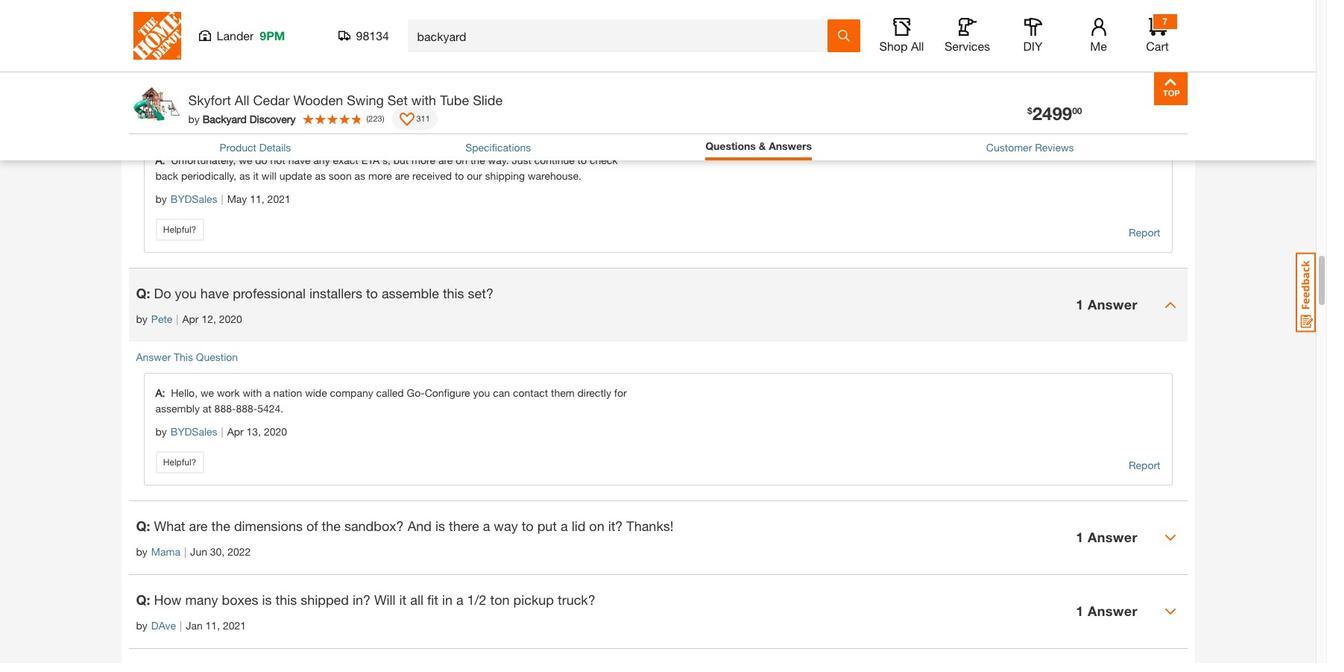 Task type: describe. For each thing, give the bounding box(es) containing it.
slide
[[473, 92, 503, 108]]

0 vertical spatial this
[[215, 52, 237, 68]]

bydsales for back
[[171, 192, 217, 205]]

back inside unfortunately, we do not have any exact eta's, but more are on the way. just continue to check back periodically, as it will update as soon as more are received to our shipping warehouse.
[[156, 169, 178, 182]]

lander
[[217, 28, 254, 43]]

pete
[[151, 312, 173, 325]]

it?
[[608, 517, 623, 534]]

3 as from the left
[[355, 169, 366, 182]]

12,
[[202, 312, 216, 325]]

be
[[240, 52, 255, 68]]

put
[[537, 517, 557, 534]]

0 vertical spatial in
[[292, 52, 303, 68]]

wide
[[305, 386, 327, 399]]

answer this question link for first the helpful? button from the top
[[136, 118, 238, 130]]

hello,
[[171, 386, 198, 399]]

1 answer for set?
[[1076, 296, 1138, 313]]

nation
[[273, 386, 302, 399]]

do
[[255, 153, 267, 166]]

7
[[1163, 16, 1168, 27]]

jun
[[190, 545, 207, 558]]

a left 1/2
[[456, 591, 464, 608]]

0 horizontal spatial have
[[201, 285, 229, 301]]

with inside hello, we work with a nation wide company called go-configure you can contact them directly for assembly at 888-888-5424.
[[243, 386, 262, 399]]

set?
[[468, 285, 494, 301]]

may 10, 2021
[[185, 80, 248, 92]]

called
[[376, 386, 404, 399]]

we for hello,
[[201, 386, 214, 399]]

way.
[[488, 153, 509, 166]]

( 223 )
[[367, 113, 384, 123]]

dave
[[151, 619, 176, 631]]

0 horizontal spatial will
[[192, 52, 211, 68]]

11, for q:
[[206, 619, 220, 631]]

| for do you have professional installers to assemble this set?
[[176, 312, 179, 325]]

on inside unfortunately, we do not have any exact eta's, but more are on the way. just continue to check back periodically, as it will update as soon as more are received to our shipping warehouse.
[[456, 153, 468, 166]]

do
[[154, 285, 171, 301]]

jan
[[186, 619, 203, 631]]

a left lid
[[561, 517, 568, 534]]

1 as from the left
[[239, 169, 250, 182]]

1 horizontal spatial on
[[589, 517, 605, 534]]

caret image
[[1165, 299, 1177, 311]]

assembly
[[156, 402, 200, 414]]

1 888- from the left
[[214, 402, 236, 414]]

223
[[369, 113, 382, 123]]

configure
[[425, 386, 470, 399]]

services
[[945, 39, 990, 53]]

questions
[[706, 139, 756, 152]]

product
[[220, 141, 257, 154]]

questions & answers
[[706, 139, 812, 152]]

all
[[410, 591, 424, 608]]

dave button
[[151, 617, 176, 633]]

answer this question for first the helpful? button from the top
[[136, 118, 238, 130]]

sheri
[[151, 80, 175, 92]]

report button for 2nd the helpful? button
[[1129, 457, 1161, 473]]

q: for q: when will this be back in stock
[[136, 52, 150, 68]]

answer for when will this be back in stock
[[1088, 64, 1138, 80]]

just
[[512, 153, 532, 166]]

mama
[[151, 545, 180, 558]]

| for how many boxes is this shipped in? will it all fit in a 1/2 ton pickup truck?
[[180, 619, 182, 631]]

exact
[[333, 153, 359, 166]]

swing
[[347, 92, 384, 108]]

of
[[306, 517, 318, 534]]

11, for a:
[[250, 192, 265, 205]]

the inside unfortunately, we do not have any exact eta's, but more are on the way. just continue to check back periodically, as it will update as soon as more are received to our shipping warehouse.
[[471, 153, 485, 166]]

2 as from the left
[[315, 169, 326, 182]]

5424.
[[257, 402, 284, 414]]

assemble
[[382, 285, 439, 301]]

a: for hello, we work with a nation wide company called go-configure you can contact them directly for assembly at 888-888-5424.
[[156, 386, 171, 399]]

1 for what are the dimensions of the sandbox? and is there a way to put a lid on it? thanks!
[[1076, 529, 1084, 545]]

skyfort
[[188, 92, 231, 108]]

any
[[313, 153, 330, 166]]

to left 'put'
[[522, 517, 534, 534]]

update
[[279, 169, 312, 182]]

(
[[367, 113, 369, 123]]

1 vertical spatial it
[[399, 591, 407, 608]]

and
[[408, 517, 432, 534]]

have inside unfortunately, we do not have any exact eta's, but more are on the way. just continue to check back periodically, as it will update as soon as more are received to our shipping warehouse.
[[288, 153, 311, 166]]

to left our at the top left
[[455, 169, 464, 182]]

0 horizontal spatial you
[[175, 285, 197, 301]]

warehouse.
[[528, 169, 582, 182]]

0 vertical spatial is
[[436, 517, 445, 534]]

9pm
[[260, 28, 285, 43]]

me button
[[1075, 18, 1123, 54]]

98134 button
[[338, 28, 390, 43]]

answer this question link for 2nd the helpful? button
[[136, 350, 238, 363]]

diy
[[1024, 39, 1043, 53]]

pickup
[[514, 591, 554, 608]]

by mama | jun 30, 2022
[[136, 545, 251, 558]]

1 horizontal spatial the
[[322, 517, 341, 534]]

q: when will this be back in stock
[[136, 52, 339, 68]]

company
[[330, 386, 373, 399]]

cart
[[1146, 39, 1169, 53]]

how
[[154, 591, 182, 608]]

will inside unfortunately, we do not have any exact eta's, but more are on the way. just continue to check back periodically, as it will update as soon as more are received to our shipping warehouse.
[[262, 169, 277, 182]]

2020 for a:
[[264, 425, 287, 438]]

contact
[[513, 386, 548, 399]]

answer for do you have professional installers to assemble this set?
[[1088, 296, 1138, 313]]

bydsales button for back
[[171, 191, 217, 207]]

backyard
[[203, 112, 247, 125]]

1 for how many boxes is this shipped in? will it all fit in a 1/2 ton pickup truck?
[[1076, 603, 1084, 619]]

| for unfortunately, we do not have any exact eta's, but more are on the way. just continue to check back periodically, as it will update as soon as more are received to our shipping warehouse.
[[221, 192, 223, 205]]

go-
[[407, 386, 425, 399]]

display image
[[399, 113, 414, 128]]

it inside unfortunately, we do not have any exact eta's, but more are on the way. just continue to check back periodically, as it will update as soon as more are received to our shipping warehouse.
[[253, 169, 259, 182]]

sheri button
[[151, 78, 175, 94]]

thanks!
[[627, 517, 674, 534]]

details
[[259, 141, 291, 154]]

can
[[493, 386, 510, 399]]

the home depot logo image
[[133, 12, 181, 60]]

2499
[[1033, 103, 1073, 124]]

1 vertical spatial may
[[227, 192, 247, 205]]

caret image for q: what are the dimensions of the sandbox? and is there a way to put a lid on it? thanks!
[[1165, 532, 1177, 543]]

truck?
[[558, 591, 596, 608]]

0 vertical spatial more
[[412, 153, 436, 166]]

1 vertical spatial in
[[442, 591, 453, 608]]

2 helpful? button from the top
[[156, 451, 204, 473]]

by for how many boxes is this shipped in? will it all fit in a 1/2 ton pickup truck?
[[136, 619, 148, 631]]

shop
[[880, 39, 908, 53]]

00
[[1073, 105, 1083, 116]]

apr for a:
[[227, 425, 244, 438]]

reviews
[[1035, 141, 1074, 154]]

way
[[494, 517, 518, 534]]

by dave | jan 11, 2021
[[136, 619, 246, 631]]

report for report button for 2nd the helpful? button
[[1129, 458, 1161, 471]]

product image image
[[132, 79, 181, 128]]

for
[[614, 386, 627, 399]]

shop all button
[[878, 18, 926, 54]]

1 horizontal spatial with
[[412, 92, 436, 108]]

report button for first the helpful? button from the top
[[1129, 224, 1161, 241]]

what
[[154, 517, 185, 534]]

$ 2499 00
[[1028, 103, 1083, 124]]



Task type: locate. For each thing, give the bounding box(es) containing it.
2 helpful? from the top
[[163, 456, 196, 467]]

there
[[449, 517, 479, 534]]

eta's,
[[361, 153, 391, 166]]

1 a: from the top
[[156, 153, 171, 166]]

periodically,
[[181, 169, 237, 182]]

4 q: from the top
[[136, 591, 150, 608]]

1 bydsales from the top
[[171, 192, 217, 205]]

shipping
[[485, 169, 525, 182]]

by
[[136, 80, 148, 92], [188, 112, 200, 125], [156, 192, 167, 205], [136, 312, 148, 325], [156, 425, 167, 438], [136, 545, 148, 558], [136, 619, 148, 631]]

when
[[154, 52, 189, 68]]

helpful? down by bydsales | may 11, 2021
[[163, 224, 196, 235]]

we up at
[[201, 386, 214, 399]]

by bydsales | apr 13, 2020
[[156, 425, 287, 438]]

answer this question up hello,
[[136, 350, 238, 363]]

0 vertical spatial answer this question
[[136, 118, 238, 130]]

1 vertical spatial answer this question
[[136, 350, 238, 363]]

a up the 5424. on the left of the page
[[265, 386, 271, 399]]

q: left when
[[136, 52, 150, 68]]

2 horizontal spatial this
[[443, 285, 464, 301]]

q: how many boxes is this shipped in? will it all fit in a 1/2 ton pickup truck?
[[136, 591, 596, 608]]

top button
[[1154, 72, 1188, 105]]

2 q: from the top
[[136, 285, 150, 301]]

1 horizontal spatial back
[[259, 52, 289, 68]]

dimensions
[[234, 517, 303, 534]]

2 vertical spatial this
[[276, 591, 297, 608]]

bydsales
[[171, 192, 217, 205], [171, 425, 217, 438]]

will up 10,
[[192, 52, 211, 68]]

0 horizontal spatial 2020
[[219, 312, 242, 325]]

0 vertical spatial you
[[175, 285, 197, 301]]

by sheri
[[136, 80, 175, 92]]

2 bydsales from the top
[[171, 425, 217, 438]]

2 question from the top
[[196, 350, 238, 363]]

11, down do
[[250, 192, 265, 205]]

by for what are the dimensions of the sandbox? and is there a way to put a lid on it? thanks!
[[136, 545, 148, 558]]

2 horizontal spatial are
[[438, 153, 453, 166]]

is right the 'boxes'
[[262, 591, 272, 608]]

directly
[[578, 386, 611, 399]]

1 vertical spatial report button
[[1129, 457, 1161, 473]]

this for 2nd the helpful? button
[[174, 350, 193, 363]]

in left stock
[[292, 52, 303, 68]]

0 horizontal spatial is
[[262, 591, 272, 608]]

bydsales down periodically, at the top of page
[[171, 192, 217, 205]]

apr
[[182, 312, 199, 325], [227, 425, 244, 438]]

2 1 from the top
[[1076, 296, 1084, 313]]

1 helpful? button from the top
[[156, 218, 204, 241]]

2021 right 10,
[[225, 80, 248, 92]]

q: for q: do you have professional installers to assemble this set?
[[136, 285, 150, 301]]

are up the received
[[438, 153, 453, 166]]

4 1 from the top
[[1076, 603, 1084, 619]]

0 vertical spatial apr
[[182, 312, 199, 325]]

1 report button from the top
[[1129, 224, 1161, 241]]

it down do
[[253, 169, 259, 182]]

have
[[288, 153, 311, 166], [201, 285, 229, 301]]

apr for q:
[[182, 312, 199, 325]]

back down unfortunately,
[[156, 169, 178, 182]]

this left set?
[[443, 285, 464, 301]]

2021 down the update
[[267, 192, 291, 205]]

feedback link image
[[1296, 252, 1316, 333]]

1 horizontal spatial it
[[399, 591, 407, 608]]

0 vertical spatial bydsales
[[171, 192, 217, 205]]

0 horizontal spatial back
[[156, 169, 178, 182]]

0 horizontal spatial all
[[235, 92, 249, 108]]

ton
[[490, 591, 510, 608]]

0 vertical spatial report
[[1129, 226, 1161, 238]]

1 vertical spatial all
[[235, 92, 249, 108]]

report button
[[1129, 224, 1161, 241], [1129, 457, 1161, 473]]

0 horizontal spatial 11,
[[206, 619, 220, 631]]

shop all
[[880, 39, 924, 53]]

with
[[412, 92, 436, 108], [243, 386, 262, 399]]

it left "all" in the left bottom of the page
[[399, 591, 407, 608]]

1 vertical spatial 2020
[[264, 425, 287, 438]]

them
[[551, 386, 575, 399]]

a:
[[156, 153, 171, 166], [156, 386, 171, 399]]

1 vertical spatial will
[[262, 169, 277, 182]]

3 q: from the top
[[136, 517, 150, 534]]

bydsales button down periodically, at the top of page
[[171, 191, 217, 207]]

0 vertical spatial may
[[185, 80, 205, 92]]

0 vertical spatial report button
[[1129, 224, 1161, 241]]

0 vertical spatial 2021
[[225, 80, 248, 92]]

11, right jan
[[206, 619, 220, 631]]

helpful? for 2nd the helpful? button
[[163, 456, 196, 467]]

1 horizontal spatial we
[[239, 153, 252, 166]]

2020 right the 12,
[[219, 312, 242, 325]]

helpful? button down by bydsales | may 11, 2021
[[156, 218, 204, 241]]

diy button
[[1009, 18, 1057, 54]]

0 horizontal spatial this
[[215, 52, 237, 68]]

to left check
[[578, 153, 587, 166]]

|
[[221, 192, 223, 205], [176, 312, 179, 325], [221, 425, 223, 438], [184, 545, 187, 558], [180, 619, 182, 631]]

1 answer this question link from the top
[[136, 118, 238, 130]]

30,
[[210, 545, 225, 558]]

questions & answers button
[[706, 138, 812, 157], [706, 138, 812, 154]]

bydsales button down at
[[171, 423, 217, 440]]

as down the any
[[315, 169, 326, 182]]

cedar
[[253, 92, 290, 108]]

we for unfortunately,
[[239, 153, 252, 166]]

question for first the helpful? button from the top
[[196, 118, 238, 130]]

the up our at the top left
[[471, 153, 485, 166]]

1 vertical spatial this
[[443, 285, 464, 301]]

lander 9pm
[[217, 28, 285, 43]]

by for unfortunately, we do not have any exact eta's, but more are on the way. just continue to check back periodically, as it will update as soon as more are received to our shipping warehouse.
[[156, 192, 167, 205]]

1 vertical spatial apr
[[227, 425, 244, 438]]

all
[[911, 39, 924, 53], [235, 92, 249, 108]]

2021
[[225, 80, 248, 92], [267, 192, 291, 205], [223, 619, 246, 631]]

1 horizontal spatial is
[[436, 517, 445, 534]]

more
[[412, 153, 436, 166], [368, 169, 392, 182]]

1 vertical spatial this
[[174, 350, 193, 363]]

to right "installers"
[[366, 285, 378, 301]]

this down skyfort at the left of page
[[174, 118, 193, 130]]

0 vertical spatial this
[[174, 118, 193, 130]]

0 horizontal spatial with
[[243, 386, 262, 399]]

2 vertical spatial are
[[189, 517, 208, 534]]

back down 9pm
[[259, 52, 289, 68]]

by for hello, we work with a nation wide company called go-configure you can contact them directly for assembly at 888-888-5424.
[[156, 425, 167, 438]]

0 vertical spatial all
[[911, 39, 924, 53]]

2021 for a:
[[267, 192, 291, 205]]

apr left 13,
[[227, 425, 244, 438]]

1 answer this question from the top
[[136, 118, 238, 130]]

2 answer this question from the top
[[136, 350, 238, 363]]

report for first the helpful? button from the top's report button
[[1129, 226, 1161, 238]]

as right soon
[[355, 169, 366, 182]]

1 vertical spatial more
[[368, 169, 392, 182]]

customer reviews button
[[987, 139, 1074, 155], [987, 139, 1074, 155]]

1 helpful? from the top
[[163, 224, 196, 235]]

more up the received
[[412, 153, 436, 166]]

0 vertical spatial helpful? button
[[156, 218, 204, 241]]

0 vertical spatial on
[[456, 153, 468, 166]]

2 1 answer from the top
[[1076, 296, 1138, 313]]

2 this from the top
[[174, 350, 193, 363]]

caret image
[[1165, 532, 1177, 543], [1165, 605, 1177, 617]]

1 vertical spatial answer this question link
[[136, 350, 238, 363]]

this left 'be' at the left top of page
[[215, 52, 237, 68]]

all inside button
[[911, 39, 924, 53]]

this for first the helpful? button from the top
[[174, 118, 193, 130]]

this
[[174, 118, 193, 130], [174, 350, 193, 363]]

13,
[[247, 425, 261, 438]]

1 horizontal spatial may
[[227, 192, 247, 205]]

soon
[[329, 169, 352, 182]]

1 question from the top
[[196, 118, 238, 130]]

question down skyfort at the left of page
[[196, 118, 238, 130]]

2022
[[228, 545, 251, 558]]

bydsales down at
[[171, 425, 217, 438]]

in?
[[353, 591, 371, 608]]

unfortunately, we do not have any exact eta's, but more are on the way. just continue to check back periodically, as it will update as soon as more are received to our shipping warehouse.
[[156, 153, 618, 182]]

98134
[[356, 28, 389, 43]]

bydsales for at
[[171, 425, 217, 438]]

1 this from the top
[[174, 118, 193, 130]]

answer this question for 2nd the helpful? button
[[136, 350, 238, 363]]

are down but
[[395, 169, 410, 182]]

1/2
[[467, 591, 487, 608]]

0 horizontal spatial in
[[292, 52, 303, 68]]

1 vertical spatial back
[[156, 169, 178, 182]]

not
[[270, 153, 285, 166]]

1 horizontal spatial all
[[911, 39, 924, 53]]

1 vertical spatial question
[[196, 350, 238, 363]]

1 vertical spatial are
[[395, 169, 410, 182]]

&
[[759, 139, 766, 152]]

sandbox?
[[345, 517, 404, 534]]

0 vertical spatial we
[[239, 153, 252, 166]]

1 horizontal spatial this
[[276, 591, 297, 608]]

3 1 from the top
[[1076, 529, 1084, 545]]

0 horizontal spatial on
[[456, 153, 468, 166]]

1 horizontal spatial apr
[[227, 425, 244, 438]]

1 vertical spatial have
[[201, 285, 229, 301]]

cart 7
[[1146, 16, 1169, 53]]

a: up assembly
[[156, 386, 171, 399]]

1 answer for it
[[1076, 603, 1138, 619]]

2 answer this question link from the top
[[136, 350, 238, 363]]

professional
[[233, 285, 306, 301]]

will
[[192, 52, 211, 68], [262, 169, 277, 182]]

1 vertical spatial is
[[262, 591, 272, 608]]

by backyard discovery
[[188, 112, 296, 125]]

may left 10,
[[185, 80, 205, 92]]

0 vertical spatial are
[[438, 153, 453, 166]]

will
[[374, 591, 396, 608]]

you inside hello, we work with a nation wide company called go-configure you can contact them directly for assembly at 888-888-5424.
[[473, 386, 490, 399]]

a left way
[[483, 517, 490, 534]]

0 horizontal spatial it
[[253, 169, 259, 182]]

as down product
[[239, 169, 250, 182]]

1 vertical spatial bydsales
[[171, 425, 217, 438]]

you right do
[[175, 285, 197, 301]]

1 vertical spatial helpful?
[[163, 456, 196, 467]]

1 horizontal spatial you
[[473, 386, 490, 399]]

1 report from the top
[[1129, 226, 1161, 238]]

| left jan
[[180, 619, 182, 631]]

customer
[[987, 141, 1032, 154]]

we
[[239, 153, 252, 166], [201, 386, 214, 399]]

are
[[438, 153, 453, 166], [395, 169, 410, 182], [189, 517, 208, 534]]

we left do
[[239, 153, 252, 166]]

will down do
[[262, 169, 277, 182]]

are up the jun
[[189, 517, 208, 534]]

1 vertical spatial a:
[[156, 386, 171, 399]]

helpful? for first the helpful? button from the top
[[163, 224, 196, 235]]

a: for unfortunately, we do not have any exact eta's, but more are on the way. just continue to check back periodically, as it will update as soon as more are received to our shipping warehouse.
[[156, 153, 171, 166]]

0 vertical spatial answer this question link
[[136, 118, 238, 130]]

set
[[388, 92, 408, 108]]

answers
[[769, 139, 812, 152]]

1 1 answer from the top
[[1076, 64, 1138, 80]]

| for hello, we work with a nation wide company called go-configure you can contact them directly for assembly at 888-888-5424.
[[221, 425, 223, 438]]

with right work
[[243, 386, 262, 399]]

0 horizontal spatial apr
[[182, 312, 199, 325]]

1 vertical spatial 11,
[[206, 619, 220, 631]]

discovery
[[250, 112, 296, 125]]

a
[[265, 386, 271, 399], [483, 517, 490, 534], [561, 517, 568, 534], [456, 591, 464, 608]]

| left the jun
[[184, 545, 187, 558]]

2 bydsales button from the top
[[171, 423, 217, 440]]

1 horizontal spatial 2020
[[264, 425, 287, 438]]

1 for when will this be back in stock
[[1076, 64, 1084, 80]]

q: left how
[[136, 591, 150, 608]]

answer this question link
[[136, 118, 238, 130], [136, 350, 238, 363]]

we inside hello, we work with a nation wide company called go-configure you can contact them directly for assembly at 888-888-5424.
[[201, 386, 214, 399]]

by for do you have professional installers to assemble this set?
[[136, 312, 148, 325]]

0 horizontal spatial the
[[211, 517, 230, 534]]

1 horizontal spatial are
[[395, 169, 410, 182]]

continue
[[535, 153, 575, 166]]

caret image for q: how many boxes is this shipped in? will it all fit in a 1/2 ton pickup truck?
[[1165, 605, 1177, 617]]

1 bydsales button from the top
[[171, 191, 217, 207]]

0 vertical spatial a:
[[156, 153, 171, 166]]

on up our at the top left
[[456, 153, 468, 166]]

0 vertical spatial back
[[259, 52, 289, 68]]

have up the update
[[288, 153, 311, 166]]

but
[[394, 153, 409, 166]]

1 vertical spatial bydsales button
[[171, 423, 217, 440]]

wooden
[[293, 92, 343, 108]]

2 report from the top
[[1129, 458, 1161, 471]]

0 vertical spatial helpful?
[[163, 224, 196, 235]]

1 horizontal spatial in
[[442, 591, 453, 608]]

1
[[1076, 64, 1084, 80], [1076, 296, 1084, 313], [1076, 529, 1084, 545], [1076, 603, 1084, 619]]

q: left do
[[136, 285, 150, 301]]

q: what are the dimensions of the sandbox? and is there a way to put a lid on it? thanks!
[[136, 517, 674, 534]]

question up work
[[196, 350, 238, 363]]

q: left the what
[[136, 517, 150, 534]]

services button
[[944, 18, 992, 54]]

1 vertical spatial we
[[201, 386, 214, 399]]

all right shop
[[911, 39, 924, 53]]

1 answer
[[1076, 64, 1138, 80], [1076, 296, 1138, 313], [1076, 529, 1138, 545], [1076, 603, 1138, 619]]

with up "311"
[[412, 92, 436, 108]]

1 vertical spatial caret image
[[1165, 605, 1177, 617]]

0 vertical spatial bydsales button
[[171, 191, 217, 207]]

0 vertical spatial will
[[192, 52, 211, 68]]

all for skyfort
[[235, 92, 249, 108]]

0 horizontal spatial we
[[201, 386, 214, 399]]

2020 for q:
[[219, 312, 242, 325]]

1 q: from the top
[[136, 52, 150, 68]]

1 horizontal spatial as
[[315, 169, 326, 182]]

2021 down the 'boxes'
[[223, 619, 246, 631]]

stock
[[306, 52, 339, 68]]

0 horizontal spatial may
[[185, 80, 205, 92]]

unfortunately,
[[171, 153, 236, 166]]

1 vertical spatial you
[[473, 386, 490, 399]]

in right fit
[[442, 591, 453, 608]]

1 horizontal spatial 11,
[[250, 192, 265, 205]]

specifications
[[466, 141, 531, 154]]

a: down product image
[[156, 153, 171, 166]]

skyfort all cedar wooden swing set with tube slide
[[188, 92, 503, 108]]

2 report button from the top
[[1129, 457, 1161, 473]]

2 888- from the left
[[236, 402, 257, 414]]

this left shipped
[[276, 591, 297, 608]]

1 horizontal spatial more
[[412, 153, 436, 166]]

1 vertical spatial helpful? button
[[156, 451, 204, 473]]

0 vertical spatial have
[[288, 153, 311, 166]]

1 for do you have professional installers to assemble this set?
[[1076, 296, 1084, 313]]

the right of
[[322, 517, 341, 534]]

11,
[[250, 192, 265, 205], [206, 619, 220, 631]]

all for shop
[[911, 39, 924, 53]]

| left 13,
[[221, 425, 223, 438]]

0 vertical spatial caret image
[[1165, 532, 1177, 543]]

answer for what are the dimensions of the sandbox? and is there a way to put a lid on it? thanks!
[[1088, 529, 1138, 545]]

2 a: from the top
[[156, 386, 171, 399]]

you left 'can' at the left
[[473, 386, 490, 399]]

answer this question down skyfort at the left of page
[[136, 118, 238, 130]]

2 caret image from the top
[[1165, 605, 1177, 617]]

question for 2nd the helpful? button
[[196, 350, 238, 363]]

What can we help you find today? search field
[[417, 20, 827, 51]]

is right and
[[436, 517, 445, 534]]

the up 30,
[[211, 517, 230, 534]]

bydsales button for at
[[171, 423, 217, 440]]

helpful? down by bydsales | apr 13, 2020
[[163, 456, 196, 467]]

311 button
[[392, 107, 438, 130]]

2021 for q:
[[223, 619, 246, 631]]

all up by backyard discovery
[[235, 92, 249, 108]]

have up the 12,
[[201, 285, 229, 301]]

| right pete button
[[176, 312, 179, 325]]

more down eta's, in the left of the page
[[368, 169, 392, 182]]

1 1 from the top
[[1076, 64, 1084, 80]]

)
[[382, 113, 384, 123]]

1 vertical spatial with
[[243, 386, 262, 399]]

may down periodically, at the top of page
[[227, 192, 247, 205]]

helpful? button down by bydsales | apr 13, 2020
[[156, 451, 204, 473]]

3 1 answer from the top
[[1076, 529, 1138, 545]]

2020 right 13,
[[264, 425, 287, 438]]

q: for q: what are the dimensions of the sandbox? and is there a way to put a lid on it? thanks!
[[136, 517, 150, 534]]

many
[[185, 591, 218, 608]]

0 vertical spatial it
[[253, 169, 259, 182]]

1 vertical spatial on
[[589, 517, 605, 534]]

1 horizontal spatial have
[[288, 153, 311, 166]]

answer for how many boxes is this shipped in? will it all fit in a 1/2 ton pickup truck?
[[1088, 603, 1138, 619]]

installers
[[309, 285, 362, 301]]

a inside hello, we work with a nation wide company called go-configure you can contact them directly for assembly at 888-888-5424.
[[265, 386, 271, 399]]

as
[[239, 169, 250, 182], [315, 169, 326, 182], [355, 169, 366, 182]]

0 horizontal spatial more
[[368, 169, 392, 182]]

answer
[[1088, 64, 1138, 80], [136, 118, 171, 130], [1088, 296, 1138, 313], [136, 350, 171, 363], [1088, 529, 1138, 545], [1088, 603, 1138, 619]]

| down periodically, at the top of page
[[221, 192, 223, 205]]

answer this question link up hello,
[[136, 350, 238, 363]]

1 answer for is
[[1076, 529, 1138, 545]]

| for what are the dimensions of the sandbox? and is there a way to put a lid on it? thanks!
[[184, 545, 187, 558]]

1 caret image from the top
[[1165, 532, 1177, 543]]

1 horizontal spatial will
[[262, 169, 277, 182]]

q: for q: how many boxes is this shipped in? will it all fit in a 1/2 ton pickup truck?
[[136, 591, 150, 608]]

apr left the 12,
[[182, 312, 199, 325]]

on right lid
[[589, 517, 605, 534]]

helpful? button
[[156, 218, 204, 241], [156, 451, 204, 473]]

0 vertical spatial 2020
[[219, 312, 242, 325]]

the
[[471, 153, 485, 166], [211, 517, 230, 534], [322, 517, 341, 534]]

tube
[[440, 92, 469, 108]]

this up hello,
[[174, 350, 193, 363]]

1 vertical spatial 2021
[[267, 192, 291, 205]]

answer this question link down skyfort at the left of page
[[136, 118, 238, 130]]

2 vertical spatial 2021
[[223, 619, 246, 631]]

4 1 answer from the top
[[1076, 603, 1138, 619]]

we inside unfortunately, we do not have any exact eta's, but more are on the way. just continue to check back periodically, as it will update as soon as more are received to our shipping warehouse.
[[239, 153, 252, 166]]

q:
[[136, 52, 150, 68], [136, 285, 150, 301], [136, 517, 150, 534], [136, 591, 150, 608]]



Task type: vqa. For each thing, say whether or not it's contained in the screenshot.
top with
yes



